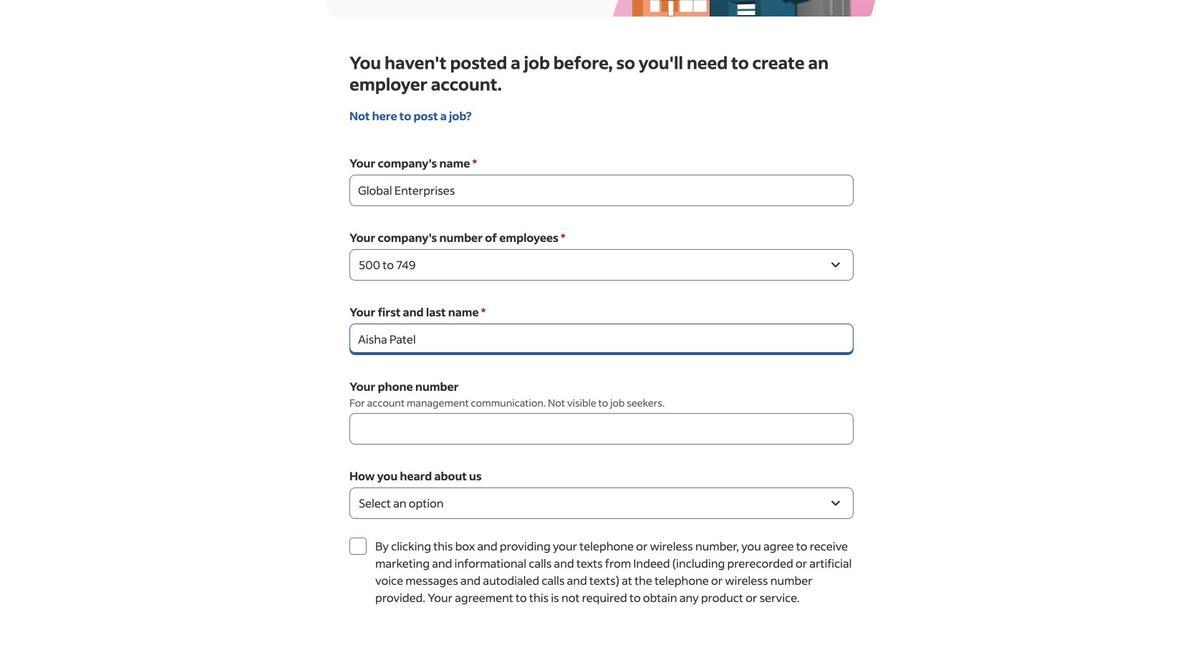 Task type: vqa. For each thing, say whether or not it's contained in the screenshot.
option
yes



Task type: describe. For each thing, give the bounding box(es) containing it.
Your first and last name field
[[349, 324, 854, 355]]



Task type: locate. For each thing, give the bounding box(es) containing it.
None checkbox
[[349, 538, 367, 555]]

Your phone number telephone field
[[349, 413, 854, 445]]

None field
[[349, 175, 854, 206]]



